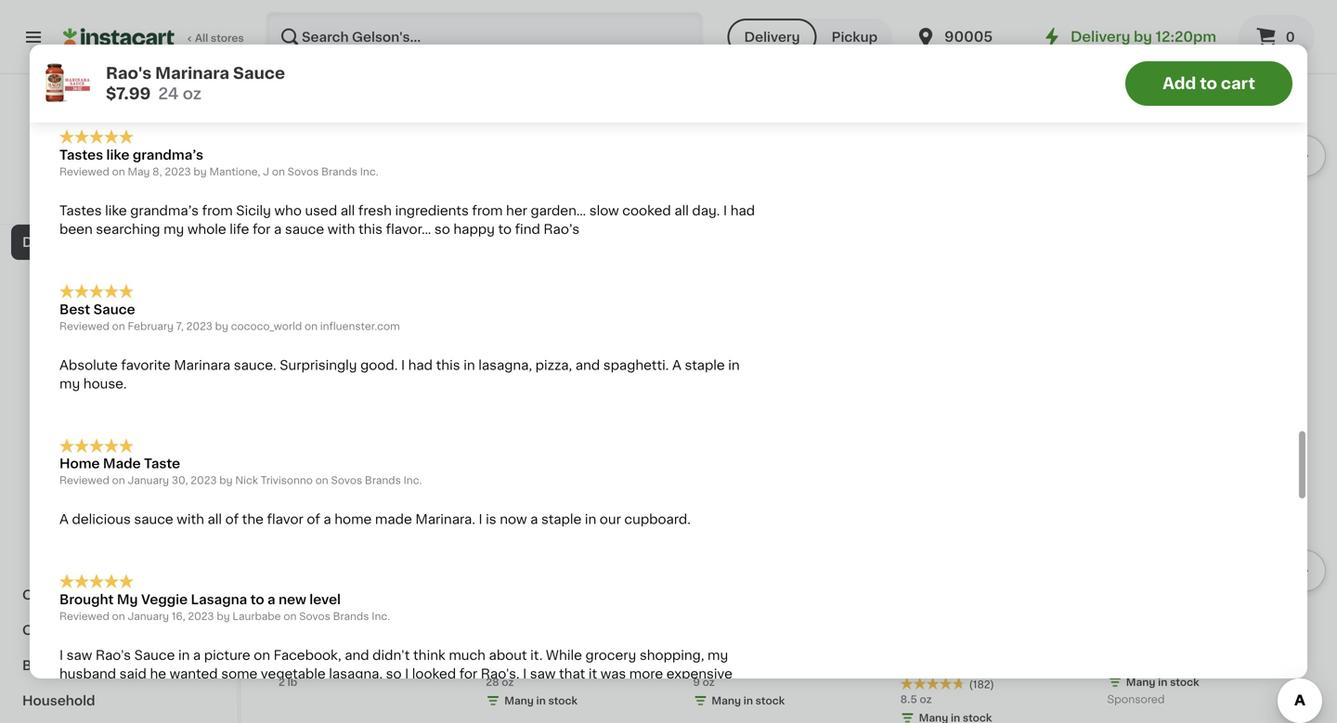 Task type: vqa. For each thing, say whether or not it's contained in the screenshot.


Task type: locate. For each thing, give the bounding box(es) containing it.
like inside tastes like grandma's from sicily who used all fresh ingredients from her garden… slow cooked all day. i had been searching my whole life for a sauce with this flavor… so happy to find rao's
[[105, 204, 127, 217]]

pasta up beans
[[33, 448, 70, 461]]

1 vertical spatial was
[[203, 705, 228, 718]]

sacred
[[486, 251, 532, 264]]

organic up chik'n
[[591, 232, 643, 245]]

rao's inside rao's marinara sauce $7.99 24 oz
[[106, 65, 152, 81]]

didn't
[[373, 649, 410, 662]]

marinara
[[98, 31, 155, 44], [155, 65, 230, 81], [317, 232, 374, 245], [174, 359, 231, 372]]

1 vertical spatial sauces
[[122, 589, 171, 602]]

1 vertical spatial our
[[600, 513, 621, 526]]

you left get
[[442, 687, 467, 700]]

2 husband from the top
[[59, 705, 116, 718]]

1 vertical spatial rices
[[279, 364, 336, 383]]

i right good.
[[401, 359, 405, 372]]

gelson's
[[89, 138, 147, 151], [58, 197, 103, 208]]

was down grocery
[[601, 668, 626, 681]]

3 add button from the left
[[809, 11, 880, 45]]

add
[[429, 21, 456, 34], [637, 21, 664, 34], [844, 21, 871, 34], [1051, 21, 1078, 34], [1259, 21, 1286, 34], [1163, 76, 1197, 92], [34, 197, 55, 208]]

many down "rao's."
[[505, 696, 534, 707]]

add gelson's rewards to save link
[[34, 195, 203, 210]]

on up the canned goods & soups
[[112, 612, 125, 622]]

made
[[375, 513, 412, 526]]

1 vertical spatial inc.
[[404, 476, 422, 486]]

2 reviewed from the top
[[59, 321, 109, 331]]

grandma's inside the tastes like grandma's reviewed on may 8, 2023 by mantione, j on sovos brands inc.
[[133, 149, 203, 162]]

2 $ 4 99 from the left
[[490, 208, 527, 227]]

1 vertical spatial white
[[334, 660, 372, 673]]

trivisonno
[[261, 476, 313, 486]]

love inside rao's marinara sauce is a staple in my kitchen!  i use it in my lasagna recipes, and in spaghetti and a variety of other recipes.  we love the rich flavor and the ease of opening a jar, adding a bit of this and a bit of that and then mixing it with our favorite pasta.
[[194, 50, 221, 63]]

sauces
[[124, 448, 172, 461], [122, 589, 171, 602]]

our left cupboard.
[[600, 513, 621, 526]]

0 horizontal spatial ingredients
[[395, 204, 469, 217]]

from up whole
[[202, 204, 233, 217]]

rao's up $7.99
[[106, 65, 152, 81]]

1 vertical spatial this
[[359, 223, 383, 236]]

this inside rao's marinara sauce is a staple in my kitchen!  i use it in my lasagna recipes, and in spaghetti and a variety of other recipes.  we love the rich flavor and the ease of opening a jar, adding a bit of this and a bit of that and then mixing it with our favorite pasta.
[[607, 50, 632, 63]]

white left rice,
[[567, 641, 605, 654]]

0 vertical spatial sovos
[[288, 167, 319, 177]]

1 horizontal spatial staple
[[542, 513, 582, 526]]

0 horizontal spatial best
[[59, 303, 90, 316]]

my inside brought my veggie lasagna to a new level reviewed on january 16, 2023 by laurbabe on sovos brands inc.
[[117, 594, 138, 607]]

lasagna, up marinara
[[329, 668, 383, 681]]

i inside tastes like grandma's from sicily who used all fresh ingredients from her garden… slow cooked all day. i had been searching my whole life for a sauce with this flavor… so happy to find rao's
[[724, 204, 728, 217]]

1 vertical spatial rice
[[434, 660, 463, 673]]

all
[[195, 33, 208, 43]]

on right j
[[272, 167, 285, 177]]

rice
[[535, 641, 564, 654], [434, 660, 463, 673]]

2 vertical spatial this
[[436, 359, 460, 372]]

1 horizontal spatial rices & grains link
[[279, 362, 430, 385]]

0 vertical spatial brands
[[321, 167, 358, 177]]

1 vertical spatial item carousel region
[[279, 407, 1327, 724]]

1 vertical spatial january
[[128, 612, 169, 622]]

favorite
[[235, 68, 284, 81], [121, 359, 171, 372]]

marinara down 7,
[[174, 359, 231, 372]]

oz inside minute rice white rice, light & fluffy 28 oz
[[502, 678, 514, 688]]

i right "day."
[[724, 204, 728, 217]]

a inside tastes like grandma's from sicily who used all fresh ingredients from her garden… slow cooked all day. i had been searching my whole life for a sauce with this flavor… so happy to find rao's
[[274, 223, 282, 236]]

2 4 from the left
[[497, 208, 510, 227]]

0 vertical spatial was
[[601, 668, 626, 681]]

90005 button
[[915, 11, 1027, 63]]

grandma's
[[133, 149, 203, 162], [130, 204, 199, 217]]

staple inside rao's marinara sauce is a staple in my kitchen!  i use it in my lasagna recipes, and in spaghetti and a variety of other recipes.  we love the rich flavor and the ease of opening a jar, adding a bit of this and a bit of that and then mixing it with our favorite pasta.
[[226, 31, 266, 44]]

8.5
[[901, 695, 918, 705]]

other inside the "i saw rao's sauce in a picture on facebook, and didn't think much about it. while grocery shopping, my husband said he wanted some vegetable lasagna, so i looked for rao's. i saw that it was more expensive the the other brands, so i decided to try the marinara (hey, you get what you pay for most times). my husband loved it!! it was such a great match for my veggie lasagna! i love that it only has ingredients t"
[[109, 687, 144, 700]]

1 you from the left
[[442, 687, 467, 700]]

1 tastes from the top
[[59, 149, 103, 162]]

sauce inside rao's marinara sauce is a staple in my kitchen!  i use it in my lasagna recipes, and in spaghetti and a variety of other recipes.  we love the rich flavor and the ease of opening a jar, adding a bit of this and a bit of that and then mixing it with our favorite pasta.
[[158, 31, 198, 44]]

january inside brought my veggie lasagna to a new level reviewed on january 16, 2023 by laurbabe on sovos brands inc.
[[128, 612, 169, 622]]

stock
[[1171, 678, 1200, 688], [756, 696, 785, 707], [549, 696, 578, 707]]

ingredients up the flavor…
[[395, 204, 469, 217]]

1 horizontal spatial love
[[517, 705, 544, 718]]

marinara down we at the left of the page
[[155, 65, 230, 81]]

to left save in the left top of the page
[[154, 197, 165, 208]]

ingredients
[[395, 204, 469, 217], [647, 705, 721, 718]]

my inside the "i saw rao's sauce in a picture on facebook, and didn't think much about it. while grocery shopping, my husband said he wanted some vegetable lasagna, so i looked for rao's. i saw that it was more expensive the the other brands, so i decided to try the marinara (hey, you get what you pay for most times). my husband loved it!! it was such a great match for my veggie lasagna! i love that it only has ingredients t"
[[693, 687, 713, 700]]

think
[[413, 649, 446, 662]]

with down 30,
[[177, 513, 204, 526]]

a down beans
[[59, 513, 69, 526]]

cooked
[[721, 660, 772, 673]]

good.
[[361, 359, 398, 372]]

pizza
[[87, 448, 120, 461]]

add inside button
[[1163, 76, 1197, 92]]

0 vertical spatial sauces
[[124, 448, 172, 461]]

$ right cooked
[[697, 209, 704, 219]]

what
[[496, 687, 527, 700]]

spaghetti
[[601, 31, 663, 44]]

a left 7 at the left top
[[274, 223, 282, 236]]

brands inside home made taste reviewed on january 30, 2023 by nick trivisonno on sovos brands inc.
[[365, 476, 401, 486]]

mixing
[[120, 68, 164, 81]]

add button
[[394, 11, 466, 45], [601, 11, 673, 45], [809, 11, 880, 45], [1016, 11, 1088, 45], [1223, 11, 1295, 45]]

$ down new
[[282, 617, 289, 628]]

by inside delivery by 12:20pm link
[[1134, 30, 1153, 44]]

ingredients down times).
[[647, 705, 721, 718]]

sauce up he
[[134, 649, 175, 662]]

stock inside "button"
[[1171, 678, 1200, 688]]

some
[[221, 668, 258, 681]]

a
[[215, 31, 222, 44], [694, 31, 702, 44], [478, 50, 485, 63], [559, 50, 567, 63], [663, 50, 671, 63], [274, 223, 282, 236], [324, 513, 331, 526], [531, 513, 538, 526], [268, 594, 276, 607], [193, 649, 201, 662], [266, 705, 274, 718]]

sauce for of
[[134, 513, 173, 526]]

marinara up recipes.
[[98, 31, 155, 44]]

1 horizontal spatial my
[[693, 687, 713, 700]]

0 horizontal spatial this
[[359, 223, 383, 236]]

1 vertical spatial rices & grains link
[[279, 362, 430, 385]]

like inside the tastes like grandma's reviewed on may 8, 2023 by mantione, j on sovos brands inc.
[[106, 149, 130, 162]]

cococo_world
[[231, 321, 302, 331]]

marinara inside rao's marinara sauce $7.99 24 oz
[[155, 65, 230, 81]]

2 vertical spatial sovos
[[299, 612, 331, 622]]

all stores
[[195, 33, 244, 43]]

2 january from the top
[[128, 612, 169, 622]]

husband up household
[[59, 668, 116, 681]]

my down absolute
[[59, 377, 80, 390]]

the down breakfast
[[59, 687, 81, 700]]

ingredients inside tastes like grandma's from sicily who used all fresh ingredients from her garden… slow cooked all day. i had been searching my whole life for a sauce with this flavor… so happy to find rao's
[[395, 204, 469, 217]]

rices & grains link down dry goods & pasta
[[11, 260, 226, 295]]

that down the 'variety'
[[711, 50, 738, 63]]

a right "now"
[[531, 513, 538, 526]]

item carousel region
[[279, 0, 1327, 333], [279, 407, 1327, 724]]

marinara inside rao's marinara sauce is a staple in my kitchen!  i use it in my lasagna recipes, and in spaghetti and a variety of other recipes.  we love the rich flavor and the ease of opening a jar, adding a bit of this and a bit of that and then mixing it with our favorite pasta.
[[98, 31, 155, 44]]

sauce
[[233, 65, 285, 81], [377, 232, 418, 245], [93, 303, 135, 316], [134, 649, 175, 662]]

sauce inside best sauce reviewed on february 7, 2023 by cococo_world on influenster.com
[[93, 303, 135, 316]]

we
[[170, 50, 190, 63]]

like for tastes like grandma's reviewed on may 8, 2023 by mantione, j on sovos brands inc.
[[106, 149, 130, 162]]

of down spaghetti
[[591, 50, 604, 63]]

many down expensive
[[712, 696, 741, 707]]

0 vertical spatial husband
[[59, 668, 116, 681]]

1 horizontal spatial delivery
[[1071, 30, 1131, 44]]

1 vertical spatial is
[[486, 513, 497, 526]]

2023 inside best sauce reviewed on february 7, 2023 by cococo_world on influenster.com
[[186, 321, 213, 331]]

to inside the "i saw rao's sauce in a picture on facebook, and didn't think much about it. while grocery shopping, my husband said he wanted some vegetable lasagna, so i looked for rao's. i saw that it was more expensive the the other brands, so i decided to try the marinara (hey, you get what you pay for most times). my husband loved it!! it was such a great match for my veggie lasagna! i love that it only has ingredients t"
[[283, 687, 296, 700]]

grandma's up 8,
[[133, 149, 203, 162]]

and left didn't
[[345, 649, 369, 662]]

2 horizontal spatial many in stock
[[1127, 678, 1200, 688]]

inc. inside the tastes like grandma's reviewed on may 8, 2023 by mantione, j on sovos brands inc.
[[360, 167, 379, 177]]

99 up find
[[512, 209, 527, 219]]

1 vertical spatial tastes
[[59, 204, 102, 217]]

1 horizontal spatial stock
[[756, 696, 785, 707]]

sauce up february
[[93, 303, 135, 316]]

many in stock for melissa's steamed lentils - pre-cooked
[[712, 696, 785, 707]]

inc. up the family
[[372, 612, 390, 622]]

1 horizontal spatial 4
[[704, 208, 718, 227]]

best for seller
[[284, 597, 305, 605]]

2 vertical spatial brands
[[333, 612, 369, 622]]

with inside rao's marinara sauce is a staple in my kitchen!  i use it in my lasagna recipes, and in spaghetti and a variety of other recipes.  we love the rich flavor and the ease of opening a jar, adding a bit of this and a bit of that and then mixing it with our favorite pasta.
[[179, 68, 207, 81]]

love down all
[[194, 50, 221, 63]]

0 horizontal spatial $4.99 original price: $7.49 element
[[486, 205, 679, 230]]

0 vertical spatial saw
[[67, 649, 92, 662]]

this down fresh
[[359, 223, 383, 236]]

rice up (hey,
[[434, 660, 463, 673]]

2023 right 30,
[[191, 476, 217, 486]]

0 horizontal spatial love
[[194, 50, 221, 63]]

inc.
[[360, 167, 379, 177], [404, 476, 422, 486], [372, 612, 390, 622]]

tastes up cider
[[59, 149, 103, 162]]

of left foods
[[59, 50, 73, 63]]

2 horizontal spatial stock
[[1171, 678, 1200, 688]]

from up the happy
[[472, 204, 503, 217]]

1 reviewed from the top
[[59, 167, 109, 177]]

on inside the "i saw rao's sauce in a picture on facebook, and didn't think much about it. while grocery shopping, my husband said he wanted some vegetable lasagna, so i looked for rao's. i saw that it was more expensive the the other brands, so i decided to try the marinara (hey, you get what you pay for most times). my husband loved it!! it was such a great match for my veggie lasagna! i love that it only has ingredients t"
[[254, 649, 270, 662]]

new
[[279, 594, 306, 607]]

pasta down searching
[[112, 236, 149, 249]]

99 inside $ 7 99
[[303, 209, 317, 219]]

try
[[299, 687, 318, 700]]

many inside "button"
[[1127, 678, 1156, 688]]

&
[[57, 165, 68, 178], [98, 236, 109, 249], [73, 271, 84, 284], [341, 364, 357, 383], [73, 448, 83, 461], [108, 589, 119, 602], [126, 624, 137, 637], [486, 660, 497, 673]]

many in stock up sponsored badge image
[[1127, 678, 1200, 688]]

now
[[500, 513, 527, 526]]

most
[[608, 687, 641, 700]]

picture
[[204, 649, 251, 662]]

by inside best sauce reviewed on february 7, 2023 by cococo_world on influenster.com
[[215, 321, 228, 331]]

with down used
[[328, 223, 355, 236]]

0 vertical spatial sauce
[[158, 31, 198, 44]]

1 vertical spatial other
[[109, 687, 144, 700]]

0 horizontal spatial saw
[[67, 649, 92, 662]]

hard beverages link
[[11, 119, 226, 154]]

brands inside the tastes like grandma's reviewed on may 8, 2023 by mantione, j on sovos brands inc.
[[321, 167, 358, 177]]

beans link
[[11, 472, 226, 507]]

4 for second $4.99 original price: $7.49 element from right
[[704, 208, 718, 227]]

4 for 2nd $4.99 original price: $7.49 element from the left
[[497, 208, 510, 227]]

1 vertical spatial goods
[[78, 624, 123, 637]]

1 horizontal spatial from
[[472, 204, 503, 217]]

0 vertical spatial my
[[117, 594, 138, 607]]

0 horizontal spatial lasagna,
[[329, 668, 383, 681]]

2 tastes from the top
[[59, 204, 102, 217]]

1 horizontal spatial white
[[567, 641, 605, 654]]

1 vertical spatial flavor
[[267, 513, 304, 526]]

sicily
[[236, 204, 271, 217]]

item carousel region containing 7
[[279, 0, 1327, 333]]

1 bit from the left
[[570, 50, 587, 63]]

sovos inside the tastes like grandma's reviewed on may 8, 2023 by mantione, j on sovos brands inc.
[[288, 167, 319, 177]]

1 horizontal spatial favorite
[[235, 68, 284, 81]]

1 horizontal spatial this
[[436, 359, 460, 372]]

to inside tastes like grandma's from sicily who used all fresh ingredients from her garden… slow cooked all day. i had been searching my whole life for a sauce with this flavor… so happy to find rao's
[[498, 223, 512, 236]]

0 vertical spatial love
[[194, 50, 221, 63]]

0 vertical spatial this
[[607, 50, 632, 63]]

great
[[277, 705, 312, 718]]

stores
[[211, 33, 244, 43]]

white inside lundberg family farms organic white jasmine rice 2 lb
[[334, 660, 372, 673]]

is left "now"
[[486, 513, 497, 526]]

0 horizontal spatial rice
[[434, 660, 463, 673]]

oz inside rao's marinara sauce $7.99 24 oz
[[183, 86, 202, 102]]

0 horizontal spatial rices & grains
[[33, 271, 129, 284]]

sponsored badge image
[[1108, 696, 1164, 706]]

2 item carousel region from the top
[[279, 407, 1327, 724]]

february
[[128, 321, 174, 331]]

$ for second $4.99 original price: $7.49 element from right
[[697, 209, 704, 219]]

sauce inside the "i saw rao's sauce in a picture on facebook, and didn't think much about it. while grocery shopping, my husband said he wanted some vegetable lasagna, so i looked for rao's. i saw that it was more expensive the the other brands, so i decided to try the marinara (hey, you get what you pay for most times). my husband loved it!! it was such a great match for my veggie lasagna! i love that it only has ingredients t"
[[134, 649, 175, 662]]

& inside minute rice white rice, light & fluffy 28 oz
[[486, 660, 497, 673]]

7,
[[176, 321, 184, 331]]

been
[[59, 223, 93, 236]]

it
[[398, 31, 407, 44], [167, 68, 176, 81], [589, 668, 597, 681], [577, 705, 586, 718]]

of
[[59, 50, 73, 63], [404, 50, 418, 63], [591, 50, 604, 63], [694, 50, 708, 63], [225, 513, 239, 526], [307, 513, 320, 526]]

pay
[[559, 687, 583, 700]]

1 horizontal spatial rice
[[535, 641, 564, 654]]

1 vertical spatial sauce
[[285, 223, 324, 236]]

only
[[589, 705, 617, 718]]

2 vertical spatial so
[[199, 687, 215, 700]]

product group
[[279, 6, 471, 303], [486, 6, 679, 300], [693, 6, 886, 300], [901, 6, 1093, 303], [1108, 6, 1301, 303], [1108, 414, 1301, 711]]

my
[[284, 31, 305, 44], [425, 31, 446, 44], [164, 223, 184, 236], [59, 377, 80, 390], [708, 649, 729, 662], [381, 705, 402, 718]]

0 horizontal spatial is
[[201, 31, 211, 44]]

sovos inside home made taste reviewed on january 30, 2023 by nick trivisonno on sovos brands inc.
[[331, 476, 362, 486]]

that down pay
[[548, 705, 574, 718]]

sauce inside tastes like grandma's from sicily who used all fresh ingredients from her garden… slow cooked all day. i had been searching my whole life for a sauce with this flavor… so happy to find rao's
[[285, 223, 324, 236]]

a left the jar,
[[478, 50, 485, 63]]

by left 12:20pm
[[1134, 30, 1153, 44]]

$ for $7.99 original price: $10.99 element
[[282, 209, 289, 219]]

best for sauce
[[59, 303, 90, 316]]

and inside the "i saw rao's sauce in a picture on facebook, and didn't think much about it. while grocery shopping, my husband said he wanted some vegetable lasagna, so i looked for rao's. i saw that it was more expensive the the other brands, so i decided to try the marinara (hey, you get what you pay for most times). my husband loved it!! it was such a great match for my veggie lasagna! i love that it only has ingredients t"
[[345, 649, 369, 662]]

other
[[76, 50, 111, 63], [109, 687, 144, 700]]

my down marinara
[[381, 705, 402, 718]]

2 horizontal spatial many
[[1127, 678, 1156, 688]]

love inside the "i saw rao's sauce in a picture on facebook, and didn't think much about it. while grocery shopping, my husband said he wanted some vegetable lasagna, so i looked for rao's. i saw that it was more expensive the the other brands, so i decided to try the marinara (hey, you get what you pay for most times). my husband loved it!! it was such a great match for my veggie lasagna! i love that it only has ingredients t"
[[517, 705, 544, 718]]

staple right spaghetti.
[[685, 359, 725, 372]]

my
[[117, 594, 138, 607], [693, 687, 713, 700]]

1 vertical spatial ingredients
[[647, 705, 721, 718]]

1 from from the left
[[202, 204, 233, 217]]

staple
[[226, 31, 266, 44], [685, 359, 725, 372], [542, 513, 582, 526]]

2 from from the left
[[472, 204, 503, 217]]

0 horizontal spatial stock
[[549, 696, 578, 707]]

0 horizontal spatial organic
[[279, 660, 331, 673]]

pasta up absolute
[[33, 307, 70, 320]]

brands inside brought my veggie lasagna to a new level reviewed on january 16, 2023 by laurbabe on sovos brands inc.
[[333, 612, 369, 622]]

gelson's up been
[[58, 197, 103, 208]]

staple inside absolute favorite marinara sauce. surprisingly good. i had this in lasagna, pizza, and spaghetti. a staple in my house.
[[685, 359, 725, 372]]

farms
[[391, 641, 431, 654]]

1 vertical spatial staple
[[685, 359, 725, 372]]

0 vertical spatial rices & grains link
[[11, 260, 226, 295]]

fresh
[[358, 204, 392, 217]]

inc. inside home made taste reviewed on january 30, 2023 by nick trivisonno on sovos brands inc.
[[404, 476, 422, 486]]

1 vertical spatial my
[[693, 687, 713, 700]]

the down breakfast link
[[84, 687, 106, 700]]

a left new
[[268, 594, 276, 607]]

& down dry goods & pasta
[[73, 271, 84, 284]]

it up 24
[[167, 68, 176, 81]]

1 horizontal spatial saw
[[530, 668, 556, 681]]

$ 4 99 for second $4.99 original price: $7.49 element from right
[[697, 208, 734, 227]]

0 horizontal spatial white
[[334, 660, 372, 673]]

grains down "dry goods & pasta" link
[[87, 271, 129, 284]]

brands for fresh
[[321, 167, 358, 177]]

rao's inside rao's marinara sauce is a staple in my kitchen!  i use it in my lasagna recipes, and in spaghetti and a variety of other recipes.  we love the rich flavor and the ease of opening a jar, adding a bit of this and a bit of that and then mixing it with our favorite pasta.
[[59, 31, 95, 44]]

was right it
[[203, 705, 228, 718]]

surprisingly
[[280, 359, 357, 372]]

all
[[341, 204, 355, 217], [675, 204, 689, 217], [208, 513, 222, 526]]

product group containing many in stock
[[1108, 414, 1301, 711]]

tastes inside tastes like grandma's from sicily who used all fresh ingredients from her garden… slow cooked all day. i had been searching my whole life for a sauce with this flavor… so happy to find rao's
[[59, 204, 102, 217]]

rices & grains down dry goods & pasta
[[33, 271, 129, 284]]

so inside tastes like grandma's from sicily who used all fresh ingredients from her garden… slow cooked all day. i had been searching my whole life for a sauce with this flavor… so happy to find rao's
[[435, 223, 450, 236]]

2023
[[165, 167, 191, 177], [186, 321, 213, 331], [191, 476, 217, 486], [188, 612, 214, 622]]

in inside "button"
[[1159, 678, 1168, 688]]

$ 4 99 right cooked
[[697, 208, 734, 227]]

4 up shaman
[[497, 208, 510, 227]]

add for 2nd add button from the right
[[1051, 21, 1078, 34]]

1 vertical spatial lasagna,
[[329, 668, 383, 681]]

favorite inside rao's marinara sauce is a staple in my kitchen!  i use it in my lasagna recipes, and in spaghetti and a variety of other recipes.  we love the rich flavor and the ease of opening a jar, adding a bit of this and a bit of that and then mixing it with our favorite pasta.
[[235, 68, 284, 81]]

home
[[335, 513, 372, 526]]

it down grocery
[[589, 668, 597, 681]]

rao's down 7 at the left top
[[279, 232, 314, 245]]

searching
[[96, 223, 160, 236]]

0 horizontal spatial a
[[59, 513, 69, 526]]

wanted
[[170, 668, 218, 681]]

fluffy
[[500, 660, 538, 673]]

grandma's down 8,
[[130, 204, 199, 217]]

1 horizontal spatial lasagna,
[[479, 359, 532, 372]]

oz right 24
[[183, 86, 202, 102]]

& right beer at top
[[57, 165, 68, 178]]

1 january from the top
[[128, 476, 169, 486]]

you left pay
[[531, 687, 555, 700]]

best left the "seller"
[[284, 597, 305, 605]]

and right recipes,
[[558, 31, 583, 44]]

mantione,
[[209, 167, 260, 177]]

bit right adding
[[570, 50, 587, 63]]

grandma's for reviewed
[[133, 149, 203, 162]]

lasagna, inside the "i saw rao's sauce in a picture on facebook, and didn't think much about it. while grocery shopping, my husband said he wanted some vegetable lasagna, so i looked for rao's. i saw that it was more expensive the the other brands, so i decided to try the marinara (hey, you get what you pay for most times). my husband loved it!! it was such a great match for my veggie lasagna! i love that it only has ingredients t"
[[329, 668, 383, 681]]

reviewed inside home made taste reviewed on january 30, 2023 by nick trivisonno on sovos brands inc.
[[59, 476, 109, 486]]

my inside absolute favorite marinara sauce. surprisingly good. i had this in lasagna, pizza, and spaghetti. a staple in my house.
[[59, 377, 80, 390]]

sauce down rich
[[233, 65, 285, 81]]

to inside add gelson's rewards to save link
[[154, 197, 165, 208]]

favorite down february
[[121, 359, 171, 372]]

rao's
[[59, 31, 95, 44], [106, 65, 152, 81], [279, 232, 314, 245], [96, 649, 131, 662]]

0 vertical spatial inc.
[[360, 167, 379, 177]]

to left cart
[[1201, 76, 1218, 92]]

1 horizontal spatial is
[[486, 513, 497, 526]]

had right good.
[[408, 359, 433, 372]]

0 vertical spatial a
[[673, 359, 682, 372]]

by inside brought my veggie lasagna to a new level reviewed on january 16, 2023 by laurbabe on sovos brands inc.
[[217, 612, 230, 622]]

99 right '11'
[[308, 617, 323, 628]]

absolute
[[59, 359, 118, 372]]

0 horizontal spatial rices
[[33, 271, 70, 284]]

adding
[[511, 50, 556, 63]]

0 vertical spatial goods
[[50, 236, 95, 249]]

delivery inside button
[[745, 31, 800, 44]]

1 horizontal spatial best
[[284, 597, 305, 605]]

$7.49 right "day."
[[741, 214, 776, 227]]

breakfast link
[[11, 648, 226, 684]]

white down the family
[[334, 660, 372, 673]]

add for second add button from the left
[[637, 21, 664, 34]]

sovos inside brought my veggie lasagna to a new level reviewed on january 16, 2023 by laurbabe on sovos brands inc.
[[299, 612, 331, 622]]

tastes like grandma's reviewed on may 8, 2023 by mantione, j on sovos brands inc.
[[59, 149, 379, 177]]

0 vertical spatial that
[[711, 50, 738, 63]]

for down sicily
[[253, 223, 271, 236]]

0 vertical spatial staple
[[226, 31, 266, 44]]

3 reviewed from the top
[[59, 476, 109, 486]]

2023 right 7,
[[186, 321, 213, 331]]

best
[[59, 303, 90, 316], [284, 597, 305, 605]]

my inside tastes like grandma's from sicily who used all fresh ingredients from her garden… slow cooked all day. i had been searching my whole life for a sauce with this flavor… so happy to find rao's
[[164, 223, 184, 236]]

1 4 from the left
[[704, 208, 718, 227]]

flavor up pasta.
[[277, 50, 313, 63]]

is up rao's marinara sauce $7.99 24 oz on the left of the page
[[201, 31, 211, 44]]

0 vertical spatial is
[[201, 31, 211, 44]]

reviewed inside brought my veggie lasagna to a new level reviewed on january 16, 2023 by laurbabe on sovos brands inc.
[[59, 612, 109, 622]]

0 vertical spatial organic
[[591, 232, 643, 245]]

0 horizontal spatial you
[[442, 687, 467, 700]]

level
[[310, 594, 341, 607]]

sovos for flavor
[[331, 476, 362, 486]]

reviewed
[[59, 167, 109, 177], [59, 321, 109, 331], [59, 476, 109, 486], [59, 612, 109, 622]]

99 for 2nd $4.99 original price: $7.49 element from the left
[[512, 209, 527, 219]]

tastes for tastes like grandma's from sicily who used all fresh ingredients from her garden… slow cooked all day. i had been searching my whole life for a sauce with this flavor… so happy to find rao's
[[59, 204, 102, 217]]

0 vertical spatial had
[[731, 204, 755, 217]]

0 horizontal spatial my
[[117, 594, 138, 607]]

favorite down rich
[[235, 68, 284, 81]]

1 vertical spatial had
[[408, 359, 433, 372]]

2 horizontal spatial so
[[435, 223, 450, 236]]

2 $7.49 from the left
[[534, 214, 569, 227]]

0 vertical spatial best
[[59, 303, 90, 316]]

2 bit from the left
[[674, 50, 691, 63]]

0 vertical spatial ingredients
[[395, 204, 469, 217]]

it right "use" on the top left of the page
[[398, 31, 407, 44]]

1 item carousel region from the top
[[279, 0, 1327, 333]]

0 vertical spatial favorite
[[235, 68, 284, 81]]

husband
[[59, 668, 116, 681], [59, 705, 116, 718]]

grandma's inside tastes like grandma's from sicily who used all fresh ingredients from her garden… slow cooked all day. i had been searching my whole life for a sauce with this flavor… so happy to find rao's
[[130, 204, 199, 217]]

sauce down $7.99 original price: $10.99 element
[[377, 232, 418, 245]]

brands up used
[[321, 167, 358, 177]]

soothing
[[535, 251, 594, 264]]

it down pay
[[577, 705, 586, 718]]

sauce for staple
[[158, 31, 198, 44]]

2 vertical spatial pasta
[[33, 448, 70, 461]]

1 $ 4 99 from the left
[[697, 208, 734, 227]]

our
[[210, 68, 231, 81], [600, 513, 621, 526]]

$4.99 original price: $7.49 element
[[693, 205, 886, 230], [486, 205, 679, 230]]

$7.49 up 'raman'
[[534, 214, 569, 227]]

stock for melissa's steamed lentils - pre-cooked
[[756, 696, 785, 707]]

more
[[630, 668, 663, 681]]

2 vertical spatial sauce
[[134, 513, 173, 526]]

0 vertical spatial lasagna,
[[479, 359, 532, 372]]

$ inside $ 7 99
[[282, 209, 289, 219]]

1 horizontal spatial rices & grains
[[279, 364, 430, 383]]

best inside best sauce reviewed on february 7, 2023 by cococo_world on influenster.com
[[59, 303, 90, 316]]

4 reviewed from the top
[[59, 612, 109, 622]]

None search field
[[266, 11, 704, 63]]

i inside absolute favorite marinara sauce. surprisingly good. i had this in lasagna, pizza, and spaghetti. a staple in my house.
[[401, 359, 405, 372]]

rao's for rao's marinara sauce $7.99 24 oz
[[106, 65, 152, 81]]

0 horizontal spatial had
[[408, 359, 433, 372]]

wine link
[[11, 84, 226, 119]]

tastes up been
[[59, 204, 102, 217]]

it!!
[[169, 705, 187, 718]]

favorite inside absolute favorite marinara sauce. surprisingly good. i had this in lasagna, pizza, and spaghetti. a staple in my house.
[[121, 359, 171, 372]]



Task type: describe. For each thing, give the bounding box(es) containing it.
1 $4.99 original price: $7.49 element from the left
[[693, 205, 886, 230]]

service type group
[[728, 19, 893, 56]]

like for tastes like grandma's from sicily who used all fresh ingredients from her garden… slow cooked all day. i had been searching my whole life for a sauce with this flavor… so happy to find rao's
[[105, 204, 127, 217]]

with inside tastes like grandma's from sicily who used all fresh ingredients from her garden… slow cooked all day. i had been searching my whole life for a sauce with this flavor… so happy to find rao's
[[328, 223, 355, 236]]

whole
[[188, 223, 226, 236]]

99 for second $4.99 original price: $7.49 element from right
[[720, 209, 734, 219]]

pickup button
[[817, 19, 893, 56]]

11
[[289, 617, 306, 636]]

2023 inside the tastes like grandma's reviewed on may 8, 2023 by mantione, j on sovos brands inc.
[[165, 167, 191, 177]]

rao's for rao's marinara sauce is a staple in my kitchen!  i use it in my lasagna recipes, and in spaghetti and a variety of other recipes.  we love the rich flavor and the ease of opening a jar, adding a bit of this and a bit of that and then mixing it with our favorite pasta.
[[59, 31, 95, 44]]

and inside absolute favorite marinara sauce. surprisingly good. i had this in lasagna, pizza, and spaghetti. a staple in my house.
[[576, 359, 600, 372]]

this inside absolute favorite marinara sauce. surprisingly good. i had this in lasagna, pizza, and spaghetti. a staple in my house.
[[436, 359, 460, 372]]

our inside rao's marinara sauce is a staple in my kitchen!  i use it in my lasagna recipes, and in spaghetti and a variety of other recipes.  we love the rich flavor and the ease of opening a jar, adding a bit of this and a bit of that and then mixing it with our favorite pasta.
[[210, 68, 231, 81]]

1 husband from the top
[[59, 668, 116, 681]]

marinara inside absolute favorite marinara sauce. surprisingly good. i had this in lasagna, pizza, and spaghetti. a staple in my house.
[[174, 359, 231, 372]]

0 horizontal spatial all
[[208, 513, 222, 526]]

best sauce reviewed on february 7, 2023 by cococo_world on influenster.com
[[59, 303, 400, 331]]

1 $7.49 from the left
[[741, 214, 776, 227]]

sauce inside rao's marinara sauce $7.99 24 oz
[[233, 65, 285, 81]]

by inside the tastes like grandma's reviewed on may 8, 2023 by mantione, j on sovos brands inc.
[[194, 167, 207, 177]]

item carousel region containing 11
[[279, 407, 1327, 724]]

beer
[[22, 165, 54, 178]]

dry
[[22, 236, 47, 249]]

0 horizontal spatial was
[[203, 705, 228, 718]]

goods for canned
[[78, 624, 123, 637]]

is inside rao's marinara sauce is a staple in my kitchen!  i use it in my lasagna recipes, and in spaghetti and a variety of other recipes.  we love the rich flavor and the ease of opening a jar, adding a bit of this and a bit of that and then mixing it with our favorite pasta.
[[201, 31, 211, 44]]

0 vertical spatial rices
[[33, 271, 70, 284]]

much
[[449, 649, 486, 662]]

lasagna
[[449, 31, 499, 44]]

said
[[120, 668, 147, 681]]

add for 3rd add button from the right
[[844, 21, 871, 34]]

many in stock inside "button"
[[1127, 678, 1200, 688]]

i down the what
[[510, 705, 514, 718]]

home
[[59, 458, 100, 471]]

rich
[[249, 50, 274, 63]]

4 add button from the left
[[1016, 11, 1088, 45]]

in inside the "i saw rao's sauce in a picture on facebook, and didn't think much about it. while grocery shopping, my husband said he wanted some vegetable lasagna, so i looked for rao's. i saw that it was more expensive the the other brands, so i decided to try the marinara (hey, you get what you pay for most times). my husband loved it!! it was such a great match for my veggie lasagna! i love that it only has ingredients t"
[[178, 649, 190, 662]]

and down kitchen!
[[317, 50, 341, 63]]

0 vertical spatial pasta
[[112, 236, 149, 249]]

1 vertical spatial so
[[386, 668, 402, 681]]

a inside absolute favorite marinara sauce. surprisingly good. i had this in lasagna, pizza, and spaghetti. a staple in my house.
[[673, 359, 682, 372]]

a right all
[[215, 31, 222, 44]]

2 vertical spatial staple
[[542, 513, 582, 526]]

8,
[[152, 167, 162, 177]]

0 vertical spatial rices & grains
[[33, 271, 129, 284]]

0 vertical spatial gelson's
[[89, 138, 147, 151]]

this inside tastes like grandma's from sicily who used all fresh ingredients from her garden… slow cooked all day. i had been searching my whole life for a sauce with this flavor… so happy to find rao's
[[359, 223, 383, 236]]

canned goods & soups
[[22, 624, 182, 637]]

he
[[150, 668, 166, 681]]

& left soups
[[126, 624, 137, 637]]

0 vertical spatial grains
[[87, 271, 129, 284]]

stock for minute rice white rice, light & fluffy
[[549, 696, 578, 707]]

0 horizontal spatial so
[[199, 687, 215, 700]]

had inside tastes like grandma's from sicily who used all fresh ingredients from her garden… slow cooked all day. i had been searching my whole life for a sauce with this flavor… so happy to find rao's
[[731, 204, 755, 217]]

influenster.com
[[320, 321, 400, 331]]

a up wanted
[[193, 649, 201, 662]]

for inside tastes like grandma's from sicily who used all fresh ingredients from her garden… slow cooked all day. i had been searching my whole life for a sauce with this flavor… so happy to find rao's
[[253, 223, 271, 236]]

i up the what
[[523, 668, 527, 681]]

inc. for ingredients
[[360, 167, 379, 177]]

on down made
[[112, 476, 125, 486]]

and left then
[[59, 68, 84, 81]]

i up (hey,
[[405, 668, 409, 681]]

add gelson's rewards to save
[[34, 197, 192, 208]]

many in stock for minute rice white rice, light & fluffy
[[505, 696, 578, 707]]

instacart logo image
[[63, 26, 175, 48]]

lundberg family farms organic white jasmine rice 2 lb
[[279, 641, 463, 688]]

noodles link
[[11, 366, 226, 401]]

& up canned goods & soups link
[[108, 589, 119, 602]]

everyday
[[55, 160, 105, 170]]

1 horizontal spatial all
[[341, 204, 355, 217]]

0 button
[[1239, 15, 1315, 59]]

grocery
[[586, 649, 637, 662]]

pasta.
[[287, 68, 327, 81]]

ease
[[369, 50, 401, 63]]

2 $4.99 original price: $7.49 element from the left
[[486, 205, 679, 230]]

then
[[87, 68, 117, 81]]

looked
[[412, 668, 456, 681]]

gelson's logo image
[[101, 97, 136, 132]]

light
[[644, 641, 677, 654]]

seller
[[306, 597, 331, 605]]

day.
[[692, 204, 720, 217]]

that inside rao's marinara sauce is a staple in my kitchen!  i use it in my lasagna recipes, and in spaghetti and a variety of other recipes.  we love the rich flavor and the ease of opening a jar, adding a bit of this and a bit of that and then mixing it with our favorite pasta.
[[711, 50, 738, 63]]

my up opening
[[425, 31, 446, 44]]

pasta for pasta & pizza sauces
[[33, 448, 70, 461]]

lasagna, inside absolute favorite marinara sauce. surprisingly good. i had this in lasagna, pizza, and spaghetti. a staple in my house.
[[479, 359, 532, 372]]

1 vertical spatial gelson's
[[58, 197, 103, 208]]

many in stock button
[[1108, 414, 1301, 694]]

and down spaghetti
[[635, 50, 660, 63]]

add to cart
[[1163, 76, 1256, 92]]

oz inside melissa's steamed lentils - pre-cooked 9 oz
[[703, 678, 715, 688]]

90005
[[945, 30, 993, 44]]

product group containing 7
[[279, 6, 471, 303]]

2023 inside home made taste reviewed on january 30, 2023 by nick trivisonno on sovos brands inc.
[[191, 476, 217, 486]]

inc. for a
[[404, 476, 422, 486]]

pasta & pizza sauces link
[[11, 437, 226, 472]]

liquor
[[22, 201, 65, 214]]

inc. inside brought my veggie lasagna to a new level reviewed on january 16, 2023 by laurbabe on sovos brands inc.
[[372, 612, 390, 622]]

add for 5th add button
[[1259, 21, 1286, 34]]

2 you from the left
[[531, 687, 555, 700]]

a right such
[[266, 705, 274, 718]]

beer & cider
[[22, 165, 108, 178]]

the up match
[[321, 687, 343, 700]]

organic inside shaman raman organic sacred soothing chik'n ramen
[[591, 232, 643, 245]]

many for melissa's steamed lentils - pre-cooked
[[712, 696, 741, 707]]

tastes for tastes like grandma's reviewed on may 8, 2023 by mantione, j on sovos brands inc.
[[59, 149, 103, 162]]

on left february
[[112, 321, 125, 331]]

i down some
[[218, 687, 222, 700]]

rewards
[[106, 197, 152, 208]]

brands for of
[[365, 476, 401, 486]]

cooked
[[623, 204, 671, 217]]

a right adding
[[559, 50, 567, 63]]

1 horizontal spatial our
[[600, 513, 621, 526]]

reviewed inside the tastes like grandma's reviewed on may 8, 2023 by mantione, j on sovos brands inc.
[[59, 167, 109, 177]]

add for 5th add button from the right
[[429, 21, 456, 34]]

99 inside the $ 11 99
[[308, 617, 323, 628]]

for up only
[[586, 687, 605, 700]]

organic inside lundberg family farms organic white jasmine rice 2 lb
[[279, 660, 331, 673]]

delivery for delivery by 12:20pm
[[1071, 30, 1131, 44]]

marinara for rao's marinara sauce $7.99 24 oz
[[155, 65, 230, 81]]

decided
[[225, 687, 279, 700]]

rice inside minute rice white rice, light & fluffy 28 oz
[[535, 641, 564, 654]]

of right ease
[[404, 50, 418, 63]]

cart
[[1222, 76, 1256, 92]]

get
[[470, 687, 492, 700]]

i down canned
[[59, 649, 63, 662]]

rice inside lundberg family farms organic white jasmine rice 2 lb
[[434, 660, 463, 673]]

& left pizza
[[73, 448, 83, 461]]

$7.99
[[106, 86, 151, 102]]

on right trivisonno
[[316, 476, 329, 486]]

rao's inside the "i saw rao's sauce in a picture on facebook, and didn't think much about it. while grocery shopping, my husband said he wanted some vegetable lasagna, so i looked for rao's. i saw that it was more expensive the the other brands, so i decided to try the marinara (hey, you get what you pay for most times). my husband loved it!! it was such a great match for my veggie lasagna! i love that it only has ingredients t"
[[96, 649, 131, 662]]

9
[[693, 678, 700, 688]]

the down stores
[[224, 50, 246, 63]]

99 for $7.99 original price: $10.99 element
[[303, 209, 317, 219]]

0
[[1286, 31, 1296, 44]]

$7.99 original price: $10.99 element
[[279, 205, 471, 230]]

prepared foods
[[22, 59, 129, 72]]

1 vertical spatial saw
[[530, 668, 556, 681]]

on down new
[[284, 612, 297, 622]]

1 vertical spatial a
[[59, 513, 69, 526]]

oz right 8.5
[[920, 695, 932, 705]]

for down much
[[460, 668, 478, 681]]

shaman raman organic sacred soothing chik'n ramen
[[486, 232, 643, 283]]

my up pasta.
[[284, 31, 305, 44]]

1 horizontal spatial was
[[601, 668, 626, 681]]

marinara
[[346, 687, 403, 700]]

lentils
[[819, 641, 862, 654]]

1 add button from the left
[[394, 11, 466, 45]]

ramen
[[486, 270, 532, 283]]

seeds link
[[11, 507, 226, 543]]

2 horizontal spatial all
[[675, 204, 689, 217]]

2 vertical spatial with
[[177, 513, 204, 526]]

1 vertical spatial rices & grains
[[279, 364, 430, 383]]

5 add button from the left
[[1223, 11, 1295, 45]]

1 vertical spatial that
[[559, 668, 586, 681]]

a down spaghetti
[[663, 50, 671, 63]]

to inside brought my veggie lasagna to a new level reviewed on january 16, 2023 by laurbabe on sovos brands inc.
[[250, 594, 264, 607]]

1 horizontal spatial rices
[[279, 364, 336, 383]]

& left good.
[[341, 364, 357, 383]]

and right spaghetti
[[666, 31, 691, 44]]

melissa's
[[693, 641, 753, 654]]

kitchen!
[[308, 31, 361, 44]]

brought
[[59, 594, 114, 607]]

many for minute rice white rice, light & fluffy
[[505, 696, 534, 707]]

soups
[[140, 624, 182, 637]]

2023 inside brought my veggie lasagna to a new level reviewed on january 16, 2023 by laurbabe on sovos brands inc.
[[188, 612, 214, 622]]

grandma's for from
[[130, 204, 199, 217]]

cider
[[71, 165, 108, 178]]

recipes.
[[114, 50, 166, 63]]

a delicious sauce with all of the flavor of a home made marinara. i is now a staple in our cupboard.
[[59, 513, 691, 526]]

flavor inside rao's marinara sauce is a staple in my kitchen!  i use it in my lasagna recipes, and in spaghetti and a variety of other recipes.  we love the rich flavor and the ease of opening a jar, adding a bit of this and a bit of that and then mixing it with our favorite pasta.
[[277, 50, 313, 63]]

a inside brought my veggie lasagna to a new level reviewed on january 16, 2023 by laurbabe on sovos brands inc.
[[268, 594, 276, 607]]

24
[[158, 86, 179, 102]]

1 vertical spatial grains
[[362, 364, 430, 383]]

prepared foods link
[[11, 48, 226, 84]]

january inside home made taste reviewed on january 30, 2023 by nick trivisonno on sovos brands inc.
[[128, 476, 169, 486]]

gelson's link
[[89, 97, 147, 154]]

recipes,
[[503, 31, 555, 44]]

the down kitchen!
[[344, 50, 366, 63]]

a left the home
[[324, 513, 331, 526]]

marinara for rao's marinara sauce
[[317, 232, 374, 245]]

jasmine
[[375, 660, 431, 673]]

other inside rao's marinara sauce is a staple in my kitchen!  i use it in my lasagna recipes, and in spaghetti and a variety of other recipes.  we love the rich flavor and the ease of opening a jar, adding a bit of this and a bit of that and then mixing it with our favorite pasta.
[[76, 50, 111, 63]]

0 horizontal spatial rices & grains link
[[11, 260, 226, 295]]

rao's for rao's marinara sauce
[[279, 232, 314, 245]]

delivery for delivery
[[745, 31, 800, 44]]

seeds
[[33, 518, 74, 531]]

2 add button from the left
[[601, 11, 673, 45]]

by inside home made taste reviewed on january 30, 2023 by nick trivisonno on sovos brands inc.
[[220, 476, 233, 486]]

the down 'nick'
[[242, 513, 264, 526]]

everyday store prices
[[55, 160, 170, 170]]

goods for dry
[[50, 236, 95, 249]]

$ 11 99
[[282, 617, 323, 636]]

reviewed inside best sauce reviewed on february 7, 2023 by cococo_world on influenster.com
[[59, 321, 109, 331]]

about
[[489, 649, 527, 662]]

pasta for pasta
[[33, 307, 70, 320]]

house.
[[83, 377, 127, 390]]

of down the 'variety'
[[694, 50, 708, 63]]

on left may
[[112, 167, 125, 177]]

for down marinara
[[360, 705, 378, 718]]

prepared
[[22, 59, 84, 72]]

who
[[275, 204, 302, 217]]

my up expensive
[[708, 649, 729, 662]]

& down searching
[[98, 236, 109, 249]]

jar,
[[489, 50, 507, 63]]

$ inside the $ 11 99
[[282, 617, 289, 628]]

veggie
[[405, 705, 449, 718]]

condiments & sauces link
[[11, 578, 226, 613]]

white inside minute rice white rice, light & fluffy 28 oz
[[567, 641, 605, 654]]

rao's marinara sauce $7.99 24 oz
[[106, 65, 285, 102]]

rao's marinara sauce is a staple in my kitchen!  i use it in my lasagna recipes, and in spaghetti and a variety of other recipes.  we love the rich flavor and the ease of opening a jar, adding a bit of this and a bit of that and then mixing it with our favorite pasta.
[[59, 31, 750, 81]]

had inside absolute favorite marinara sauce. surprisingly good. i had this in lasagna, pizza, and spaghetti. a staple in my house.
[[408, 359, 433, 372]]

find
[[515, 223, 541, 236]]

of down 'nick'
[[225, 513, 239, 526]]

family
[[345, 641, 388, 654]]

to inside the add to cart button
[[1201, 76, 1218, 92]]

a left the 'variety'
[[694, 31, 702, 44]]

home made taste reviewed on january 30, 2023 by nick trivisonno on sovos brands inc.
[[59, 458, 422, 486]]

i left "now"
[[479, 513, 483, 526]]

canned goods & soups link
[[11, 613, 226, 648]]

i inside rao's marinara sauce is a staple in my kitchen!  i use it in my lasagna recipes, and in spaghetti and a variety of other recipes.  we love the rich flavor and the ease of opening a jar, adding a bit of this and a bit of that and then mixing it with our favorite pasta.
[[364, 31, 368, 44]]

ingredients inside the "i saw rao's sauce in a picture on facebook, and didn't think much about it. while grocery shopping, my husband said he wanted some vegetable lasagna, so i looked for rao's. i saw that it was more expensive the the other brands, so i decided to try the marinara (hey, you get what you pay for most times). my husband loved it!! it was such a great match for my veggie lasagna! i love that it only has ingredients t"
[[647, 705, 721, 718]]

hard
[[22, 130, 55, 143]]

2 vertical spatial that
[[548, 705, 574, 718]]

wine
[[22, 95, 56, 108]]

$ 4 99 for 2nd $4.99 original price: $7.49 element from the left
[[490, 208, 527, 227]]

$ for 2nd $4.99 original price: $7.49 element from the left
[[490, 209, 497, 219]]

12:20pm
[[1156, 30, 1217, 44]]

of left the home
[[307, 513, 320, 526]]

delivery by 12:20pm link
[[1041, 26, 1217, 48]]

marinara for rao's marinara sauce is a staple in my kitchen!  i use it in my lasagna recipes, and in spaghetti and a variety of other recipes.  we love the rich flavor and the ease of opening a jar, adding a bit of this and a bit of that and then mixing it with our favorite pasta.
[[98, 31, 155, 44]]

dry goods & pasta link
[[11, 225, 226, 260]]

rao's.
[[481, 668, 520, 681]]

j
[[263, 167, 269, 177]]

on up surprisingly
[[305, 321, 318, 331]]

sovos for all
[[288, 167, 319, 177]]

expensive
[[667, 668, 733, 681]]



